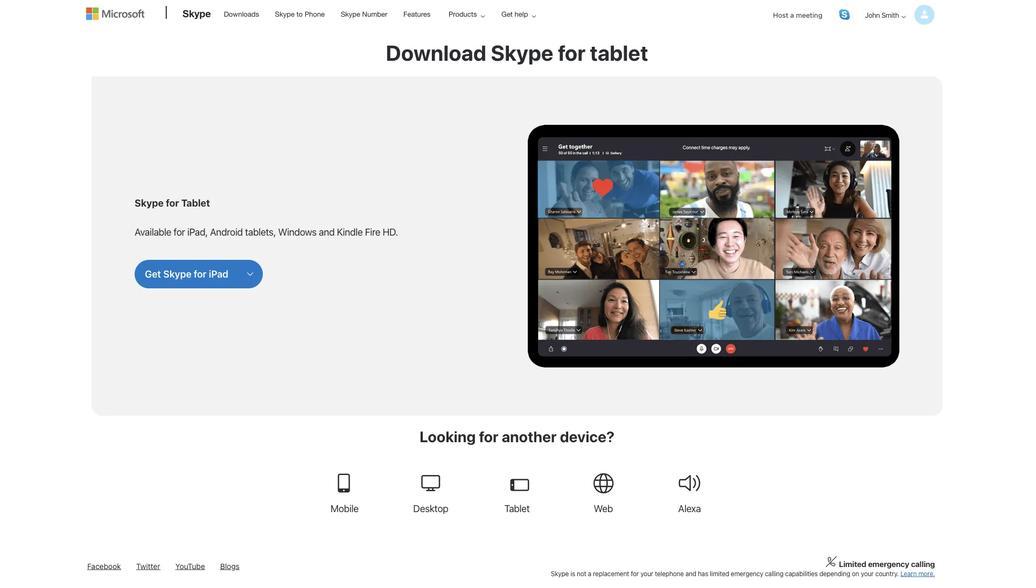 Task type: vqa. For each thing, say whether or not it's contained in the screenshot.
bottom CALLING
yes



Task type: describe. For each thing, give the bounding box(es) containing it.
limited
[[839, 560, 866, 569]]

2 your from the left
[[861, 570, 874, 578]]

0 vertical spatial tablet
[[181, 197, 210, 209]]

for up available
[[166, 197, 179, 209]]

skype link
[[177, 1, 216, 30]]

downloads
[[224, 10, 259, 18]]

for left another
[[479, 428, 499, 446]]

a inside limited emergency calling skype is not a replacement for your telephone and has limited emergency calling capabilities depending on your country. learn more.
[[588, 570, 591, 578]]

not
[[577, 570, 586, 578]]

for left ipad,
[[174, 226, 185, 238]]

hd.
[[383, 226, 398, 238]]

products button
[[440, 1, 494, 27]]

skype to phone link
[[270, 1, 330, 26]]

0 horizontal spatial emergency
[[731, 570, 763, 578]]

learn more. link
[[901, 570, 935, 578]]

device?
[[560, 428, 615, 446]]

skype left number
[[341, 10, 360, 18]]

facebook
[[87, 562, 121, 571]]

skype number link
[[336, 1, 392, 26]]

skype left ipad
[[163, 269, 192, 280]]

1 vertical spatial tablet
[[504, 503, 530, 515]]

youtube link
[[175, 562, 205, 571]]

skype number
[[341, 10, 387, 18]]

blogs
[[220, 562, 240, 571]]

more.
[[919, 570, 935, 578]]

twitter
[[136, 562, 160, 571]]

to
[[297, 10, 303, 18]]

download
[[386, 40, 486, 65]]

looking for another device?
[[420, 428, 615, 446]]

desktop
[[413, 503, 448, 515]]

available
[[135, 226, 171, 238]]


[[679, 473, 700, 494]]

depending
[[820, 570, 850, 578]]

a inside menu bar
[[790, 11, 794, 19]]

kindle
[[337, 226, 363, 238]]

on
[[852, 570, 859, 578]]

smith
[[882, 11, 899, 19]]

microsoft image
[[86, 8, 144, 20]]

blogs link
[[220, 562, 240, 571]]

learn
[[901, 570, 917, 578]]

help
[[515, 10, 528, 18]]


[[420, 473, 442, 494]]

get skype for ipad
[[145, 269, 228, 280]]

ipad,
[[187, 226, 208, 238]]

host a meeting
[[773, 11, 823, 19]]

youtube
[[175, 562, 205, 571]]

country.
[[875, 570, 899, 578]]

features link
[[399, 1, 435, 26]]

get help
[[502, 10, 528, 18]]

has
[[698, 570, 708, 578]]

for left ipad
[[194, 269, 207, 280]]

get for get help
[[502, 10, 513, 18]]

skype for tablet
[[135, 197, 210, 209]]



Task type: locate. For each thing, give the bounding box(es) containing it.
windows
[[278, 226, 317, 238]]

0 vertical spatial calling
[[911, 560, 935, 569]]

0 horizontal spatial 
[[334, 473, 355, 494]]

phone
[[305, 10, 325, 18]]

calling left capabilities
[[765, 570, 784, 578]]

 link
[[839, 9, 850, 20]]

john smith
[[865, 11, 899, 19]]

skype inside limited emergency calling skype is not a replacement for your telephone and has limited emergency calling capabilities depending on your country. learn more.
[[551, 570, 569, 578]]

1 horizontal spatial a
[[790, 11, 794, 19]]

your right on
[[861, 570, 874, 578]]

and
[[319, 226, 335, 238], [686, 570, 696, 578]]

1 horizontal spatial 
[[509, 475, 530, 497]]

skype to phone
[[275, 10, 325, 18]]

1 your from the left
[[641, 570, 653, 578]]

android
[[210, 226, 243, 238]]

get inside dropdown button
[[502, 10, 513, 18]]

1 vertical spatial emergency
[[731, 570, 763, 578]]

tablet
[[590, 40, 648, 65]]

features
[[403, 10, 431, 18]]

skype on tablet image
[[528, 125, 900, 368]]

0 horizontal spatial tablet
[[181, 197, 210, 209]]

another
[[502, 428, 557, 446]]

 for mobile
[[334, 473, 355, 494]]

your
[[641, 570, 653, 578], [861, 570, 874, 578]]

facebook link
[[87, 562, 121, 571]]

skype left to
[[275, 10, 295, 18]]

1 vertical spatial get
[[145, 269, 161, 280]]

your left telephone
[[641, 570, 653, 578]]

for
[[558, 40, 586, 65], [166, 197, 179, 209], [174, 226, 185, 238], [194, 269, 207, 280], [479, 428, 499, 446], [631, 570, 639, 578]]

1 horizontal spatial emergency
[[868, 560, 909, 569]]

 up 'mobile'
[[334, 473, 355, 494]]

skype up available
[[135, 197, 164, 209]]

get down available
[[145, 269, 161, 280]]

0 vertical spatial get
[[502, 10, 513, 18]]

for right replacement
[[631, 570, 639, 578]]

and left has
[[686, 570, 696, 578]]

limited emergency calling skype is not a replacement for your telephone and has limited emergency calling capabilities depending on your country. learn more.
[[551, 560, 935, 578]]

tablets,
[[245, 226, 276, 238]]

ipad
[[209, 269, 228, 280]]

web
[[594, 503, 613, 515]]

skype
[[183, 8, 211, 19], [275, 10, 295, 18], [341, 10, 360, 18], [491, 40, 554, 65], [135, 197, 164, 209], [163, 269, 192, 280], [551, 570, 569, 578]]

emergency
[[868, 560, 909, 569], [731, 570, 763, 578]]

0 vertical spatial emergency
[[868, 560, 909, 569]]

0 vertical spatial and
[[319, 226, 335, 238]]

a
[[790, 11, 794, 19], [588, 570, 591, 578]]

calling
[[911, 560, 935, 569], [765, 570, 784, 578]]

1 vertical spatial and
[[686, 570, 696, 578]]

0 horizontal spatial a
[[588, 570, 591, 578]]

1 vertical spatial a
[[588, 570, 591, 578]]

0 horizontal spatial and
[[319, 226, 335, 238]]

mobile
[[331, 503, 359, 515]]

and left kindle
[[319, 226, 335, 238]]

a right not
[[588, 570, 591, 578]]

downloads link
[[219, 1, 264, 26]]

0 horizontal spatial your
[[641, 570, 653, 578]]

tablet
[[181, 197, 210, 209], [504, 503, 530, 515]]

emergency up country.
[[868, 560, 909, 569]]

download skype for tablet
[[386, 40, 648, 65]]

arrow down image
[[897, 10, 910, 23]]

avatar image
[[915, 5, 935, 25]]

a right host
[[790, 11, 794, 19]]

products
[[449, 10, 477, 18]]

1 horizontal spatial your
[[861, 570, 874, 578]]

 down looking for another device?
[[509, 475, 530, 497]]

telephone
[[655, 570, 684, 578]]

available for ipad, android tablets, windows and kindle fire hd.
[[135, 226, 398, 238]]

0 horizontal spatial calling
[[765, 570, 784, 578]]

meeting
[[796, 11, 823, 19]]

0 horizontal spatial get
[[145, 269, 161, 280]]

number
[[362, 10, 387, 18]]

alexa
[[678, 503, 701, 515]]

0 vertical spatial a
[[790, 11, 794, 19]]

host
[[773, 11, 788, 19]]

john
[[865, 11, 880, 19]]

menu bar containing host a meeting
[[86, 1, 948, 57]]

1 vertical spatial calling
[[765, 570, 784, 578]]

get for get skype for ipad
[[145, 269, 161, 280]]

capabilities
[[785, 570, 818, 578]]

limited
[[710, 570, 729, 578]]

 for tablet
[[509, 475, 530, 497]]

and inside limited emergency calling skype is not a replacement for your telephone and has limited emergency calling capabilities depending on your country. learn more.
[[686, 570, 696, 578]]

1 horizontal spatial calling
[[911, 560, 935, 569]]

fire
[[365, 226, 380, 238]]

skype left is
[[551, 570, 569, 578]]


[[593, 473, 614, 494]]

get
[[502, 10, 513, 18], [145, 269, 161, 280]]

1 horizontal spatial and
[[686, 570, 696, 578]]

replacement
[[593, 570, 629, 578]]

skype down help
[[491, 40, 554, 65]]

menu bar
[[86, 1, 948, 57]]

for left tablet
[[558, 40, 586, 65]]

is
[[571, 570, 575, 578]]

looking
[[420, 428, 476, 446]]

for inside limited emergency calling skype is not a replacement for your telephone and has limited emergency calling capabilities depending on your country. learn more.
[[631, 570, 639, 578]]

skype left downloads link
[[183, 8, 211, 19]]

twitter link
[[136, 562, 160, 571]]


[[334, 473, 355, 494], [509, 475, 530, 497]]

1 horizontal spatial get
[[502, 10, 513, 18]]

1 horizontal spatial tablet
[[504, 503, 530, 515]]

emergency right limited
[[731, 570, 763, 578]]

calling up more. on the right of the page
[[911, 560, 935, 569]]

host a meeting link
[[765, 1, 831, 29]]

get skype for ipad link
[[145, 268, 228, 281]]

john smith link
[[857, 1, 935, 29]]

get help button
[[492, 1, 545, 27]]

get left help
[[502, 10, 513, 18]]



